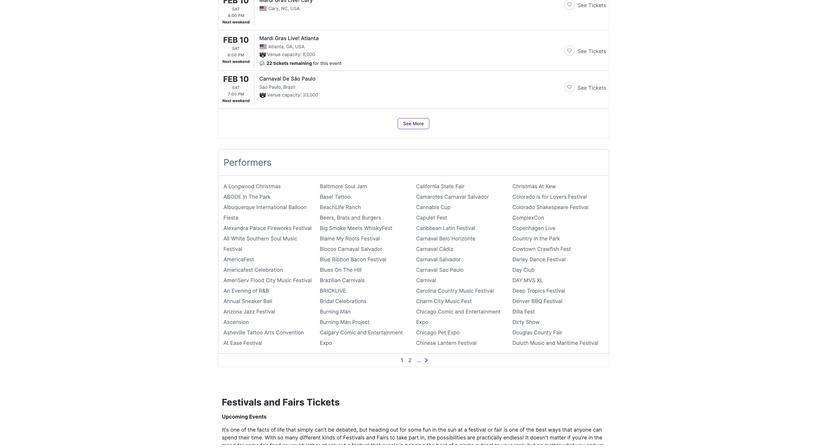Task type: locate. For each thing, give the bounding box(es) containing it.
and down county
[[547, 340, 556, 346]]

chicago inside chicago comic and entertainment expo
[[417, 308, 437, 315]]

one up spend
[[231, 426, 240, 433]]

weekend down 4:00
[[232, 20, 250, 24]]

excels
[[383, 442, 398, 445]]

venue down paulo,
[[267, 92, 281, 98]]

next down 6:00
[[223, 59, 232, 64]]

that up if
[[563, 426, 573, 433]]

beachlife ranch
[[320, 204, 361, 210]]

1 chicago from the top
[[417, 308, 437, 315]]

0 vertical spatial 10
[[240, 35, 249, 45]]

and up events
[[264, 397, 281, 408]]

1 vertical spatial at
[[224, 340, 229, 346]]

heading
[[369, 426, 389, 433]]

the right in
[[249, 194, 258, 200]]

0 vertical spatial usa
[[291, 6, 300, 11]]

brazilian carnivals link
[[320, 277, 365, 284]]

carnaval down blame my roots festival link
[[338, 246, 360, 252]]

sao
[[260, 84, 268, 90], [440, 267, 449, 273]]

weekend inside feb 10 sat 7:00 pm next weekend
[[232, 98, 250, 103]]

and for beers,
[[352, 214, 361, 221]]

sat up 7:00
[[232, 85, 240, 90]]

international
[[257, 204, 287, 210]]

bridal celebrations link
[[320, 298, 367, 304]]

country up the 'cowtown'
[[513, 235, 533, 242]]

fest down cup
[[437, 214, 448, 221]]

0 horizontal spatial city
[[266, 277, 276, 284]]

0 horizontal spatial salvador
[[361, 246, 383, 252]]

3 see tickets from the top
[[578, 85, 607, 91]]

dirty show link
[[513, 319, 540, 325]]

1 vertical spatial burning
[[320, 319, 339, 325]]

lovers
[[551, 194, 567, 200]]

carnaval for carnaval belo horizonte
[[417, 235, 438, 242]]

salvador for camarotes carnaval salvador
[[468, 194, 489, 200]]

dirty
[[513, 319, 525, 325]]

fairs up simply
[[283, 397, 305, 408]]

expo right pet
[[448, 329, 460, 336]]

matter right no on the bottom of the page
[[545, 442, 561, 445]]

a longwood christmas link
[[224, 183, 281, 190]]

man up burning man project
[[340, 308, 351, 315]]

1 vertical spatial 10
[[240, 74, 249, 84]]

1 10 from the top
[[240, 35, 249, 45]]

1 vertical spatial fair
[[554, 329, 563, 336]]

beers,
[[320, 214, 336, 221]]

0 vertical spatial burning
[[320, 308, 339, 315]]

0 horizontal spatial is
[[504, 426, 508, 433]]

1 horizontal spatial the
[[344, 267, 353, 273]]

carnaval up the carnival
[[417, 267, 438, 273]]

1 capacity: from the top
[[282, 52, 302, 57]]

man for burning man
[[340, 308, 351, 315]]

1 vertical spatial fair
[[261, 442, 269, 445]]

weekend inside feb 10 sat 6:00 pm next weekend
[[232, 59, 250, 64]]

sao inside carnaval de são paulo sao paulo, brazil
[[260, 84, 268, 90]]

soul down fireworks
[[271, 235, 282, 242]]

an evening of r&b
[[224, 287, 269, 294]]

venue down atlanta,
[[267, 52, 281, 57]]

carnaval down carnaval cádiz link
[[417, 256, 438, 263]]

comic inside the calgary comic and entertainment expo
[[341, 329, 356, 336]]

duluth music and maritime festival
[[513, 340, 599, 346]]

comic for calgary
[[341, 329, 356, 336]]

1 horizontal spatial is
[[537, 194, 541, 200]]

dance
[[530, 256, 546, 263]]

music
[[283, 235, 298, 242], [277, 277, 292, 284], [459, 287, 474, 294], [446, 298, 460, 304], [531, 340, 545, 346]]

pm right 7:00
[[238, 92, 244, 97]]

and inside "it's one of the facts of life that simply can't be debated, but heading out for some fun in the sun at a festival or fair is one of the best ways that anyone can spend their time. with so many different kinds of festivals and fairs to take part in, the possibilities are practically endless! it doesn't matter if you're in the mood for some fair food or would rather check out a festival that excels in bringing the best of a single subject to your area, but no matter what you end"
[[366, 434, 376, 441]]

man
[[340, 308, 351, 315], [340, 319, 351, 325]]

2 10 from the top
[[240, 74, 249, 84]]

next down 4:00
[[223, 20, 232, 24]]

0 vertical spatial pm
[[238, 13, 245, 18]]

for up colorado shakespeare festival link
[[542, 194, 549, 200]]

atlanta,
[[269, 44, 285, 49]]

colorado down the christmas at kew
[[513, 194, 535, 200]]

pm inside feb 10 sat 6:00 pm next weekend
[[238, 52, 245, 57]]

1 vertical spatial man
[[340, 319, 351, 325]]

one up the endless!
[[510, 426, 519, 433]]

expo inside chicago comic and entertainment expo
[[417, 319, 429, 325]]

darley dance festival
[[513, 256, 566, 263]]

0 vertical spatial comic
[[438, 308, 454, 315]]

0 vertical spatial weekend
[[232, 20, 250, 24]]

1 horizontal spatial comic
[[438, 308, 454, 315]]

man down burning man 'link'
[[340, 319, 351, 325]]

carnival
[[417, 277, 437, 284]]

colorado shakespeare festival
[[513, 204, 589, 210]]

2 horizontal spatial salvador
[[468, 194, 489, 200]]

burning down bridal
[[320, 308, 339, 315]]

2 vertical spatial next
[[223, 98, 232, 103]]

carnaval inside carnaval de são paulo sao paulo, brazil
[[260, 75, 282, 82]]

festival inside all white southern soul music festival
[[224, 246, 242, 252]]

that down heading at the bottom left of the page
[[371, 442, 381, 445]]

weekend
[[232, 20, 250, 24], [232, 59, 250, 64], [232, 98, 250, 103]]

0 horizontal spatial sao
[[260, 84, 268, 90]]

best down possibilities
[[437, 442, 448, 445]]

to up excels
[[391, 434, 396, 441]]

capacity: down brazil
[[282, 92, 302, 98]]

fair for douglas county fair
[[554, 329, 563, 336]]

dirty show
[[513, 319, 540, 325]]

feb inside feb 10 sat 7:00 pm next weekend
[[223, 74, 238, 84]]

the right on
[[344, 267, 353, 273]]

fairs
[[283, 397, 305, 408], [377, 434, 389, 441]]

1 colorado from the top
[[513, 194, 535, 200]]

for
[[313, 60, 319, 66], [542, 194, 549, 200], [400, 426, 407, 433], [238, 442, 244, 445]]

is down christmas at kew link
[[537, 194, 541, 200]]

expo for calgary comic and entertainment expo
[[320, 340, 332, 346]]

and down project
[[358, 329, 367, 336]]

festivals inside "it's one of the facts of life that simply can't be debated, but heading out for some fun in the sun at a festival or fair is one of the best ways that anyone can spend their time. with so many different kinds of festivals and fairs to take part in, the possibilities are practically endless! it doesn't matter if you're in the mood for some fair food or would rather check out a festival that excels in bringing the best of a single subject to your area, but no matter what you end"
[[343, 434, 365, 441]]

venue capacity: 6,000
[[267, 52, 315, 57]]

baltimore soul jam
[[320, 183, 367, 190]]

asheville tattoo arts convention
[[224, 329, 304, 336]]

1 vertical spatial see tickets
[[578, 48, 607, 54]]

entertainment inside the calgary comic and entertainment expo
[[368, 329, 403, 336]]

bbq
[[532, 298, 543, 304]]

0 vertical spatial to
[[391, 434, 396, 441]]

see more button
[[398, 118, 430, 129]]

pm inside feb 10 sat 7:00 pm next weekend
[[238, 92, 244, 97]]

2 vertical spatial pm
[[238, 92, 244, 97]]

1 vertical spatial but
[[528, 442, 536, 445]]

0 vertical spatial festival
[[469, 426, 487, 433]]

2 vertical spatial sat
[[232, 85, 240, 90]]

2
[[409, 357, 412, 364]]

next for mardi gras live! atlanta
[[223, 59, 232, 64]]

some down time.
[[246, 442, 259, 445]]

see tickets for carnaval de são paulo
[[578, 85, 607, 91]]

atlanta
[[301, 35, 319, 41]]

0 vertical spatial capacity:
[[282, 52, 302, 57]]

1 vertical spatial venue
[[267, 92, 281, 98]]

r&b
[[259, 287, 269, 294]]

fair
[[495, 426, 503, 433], [261, 442, 269, 445]]

for up the take
[[400, 426, 407, 433]]

2 capacity: from the top
[[282, 92, 302, 98]]

live!
[[288, 35, 300, 41]]

1 horizontal spatial to
[[495, 442, 500, 445]]

out up the take
[[391, 426, 399, 433]]

entertainment inside chicago comic and entertainment expo
[[466, 308, 501, 315]]

the for park
[[249, 194, 258, 200]]

and inside chicago comic and entertainment expo
[[455, 308, 465, 315]]

2 man from the top
[[340, 319, 351, 325]]

is up the endless!
[[504, 426, 508, 433]]

city down celebration
[[266, 277, 276, 284]]

3 next from the top
[[223, 98, 232, 103]]

cádiz
[[440, 246, 454, 252]]

1 horizontal spatial at
[[539, 183, 545, 190]]

weekend down 6:00
[[232, 59, 250, 64]]

or up "practically"
[[488, 426, 493, 433]]

1 vertical spatial pm
[[238, 52, 245, 57]]

2 horizontal spatial that
[[563, 426, 573, 433]]

next for carnaval de são paulo
[[223, 98, 232, 103]]

tickets for feb 10 sat 6:00 pm next weekend
[[589, 48, 607, 54]]

2 feb from the top
[[223, 74, 238, 84]]

see inside see more button
[[404, 121, 412, 126]]

comic
[[438, 308, 454, 315], [341, 329, 356, 336]]

0 vertical spatial fair
[[456, 183, 465, 190]]

at
[[539, 183, 545, 190], [224, 340, 229, 346]]

venue for mardi gras live! atlanta
[[267, 52, 281, 57]]

some up "part" on the bottom of page
[[408, 426, 422, 433]]

2 vertical spatial weekend
[[232, 98, 250, 103]]

crawfish
[[538, 246, 560, 252]]

0 horizontal spatial festival
[[352, 442, 370, 445]]

0 vertical spatial paulo
[[302, 75, 316, 82]]

3 weekend from the top
[[232, 98, 250, 103]]

belo
[[440, 235, 450, 242]]

0 horizontal spatial christmas
[[256, 183, 281, 190]]

2 weekend from the top
[[232, 59, 250, 64]]

feb up 6:00
[[223, 35, 238, 45]]

can
[[594, 426, 602, 433]]

1 vertical spatial salvador
[[361, 246, 383, 252]]

lantern
[[438, 340, 457, 346]]

music down celebration
[[277, 277, 292, 284]]

10 inside feb 10 sat 6:00 pm next weekend
[[240, 35, 249, 45]]

anyone
[[574, 426, 592, 433]]

abode in the park
[[224, 194, 271, 200]]

in right fun
[[433, 426, 437, 433]]

0 vertical spatial matter
[[550, 434, 567, 441]]

1 weekend from the top
[[232, 20, 250, 24]]

park for country in the park
[[550, 235, 561, 242]]

festivals down debated,
[[343, 434, 365, 441]]

carnaval up paulo,
[[260, 75, 282, 82]]

to
[[391, 434, 396, 441], [495, 442, 500, 445]]

man for burning man project
[[340, 319, 351, 325]]

1 vertical spatial is
[[504, 426, 508, 433]]

fair up duluth music and maritime festival
[[554, 329, 563, 336]]

expo inside the calgary comic and entertainment expo
[[320, 340, 332, 346]]

soul
[[345, 183, 356, 190], [271, 235, 282, 242]]

americafest celebration link
[[224, 267, 283, 273]]

1 vertical spatial fairs
[[377, 434, 389, 441]]

usa for 10
[[295, 44, 305, 49]]

colorado up the complexcon
[[513, 204, 535, 210]]

tattoo for basel
[[335, 194, 351, 200]]

would
[[289, 442, 304, 445]]

2 sat from the top
[[232, 46, 240, 51]]

1 vertical spatial expo
[[448, 329, 460, 336]]

2 venue from the top
[[267, 92, 281, 98]]

subject
[[476, 442, 494, 445]]

expo down calgary
[[320, 340, 332, 346]]

best up the doesn't
[[536, 426, 547, 433]]

sat inside sat 4:00 pm next weekend
[[232, 7, 240, 11]]

blue ribbon bacon festival
[[320, 256, 387, 263]]

christmas left kew
[[513, 183, 538, 190]]

in down copenhagen live link
[[534, 235, 539, 242]]

sat for carnaval de são paulo
[[232, 85, 240, 90]]

0 vertical spatial is
[[537, 194, 541, 200]]

blocos carnaval salvador
[[320, 246, 383, 252]]

0 horizontal spatial fair
[[261, 442, 269, 445]]

americafest
[[224, 256, 254, 263]]

0 vertical spatial colorado
[[513, 194, 535, 200]]

2 colorado from the top
[[513, 204, 535, 210]]

1 sat from the top
[[232, 7, 240, 11]]

life
[[278, 426, 285, 433]]

0 vertical spatial tattoo
[[335, 194, 351, 200]]

next inside feb 10 sat 6:00 pm next weekend
[[223, 59, 232, 64]]

pm right 6:00
[[238, 52, 245, 57]]

beachlife
[[320, 204, 344, 210]]

festival down debated,
[[352, 442, 370, 445]]

2 chicago from the top
[[417, 329, 437, 336]]

0 vertical spatial chicago
[[417, 308, 437, 315]]

colorado is for lovers festival
[[513, 194, 587, 200]]

burning up calgary
[[320, 319, 339, 325]]

1 vertical spatial the
[[344, 267, 353, 273]]

chinese lantern festival
[[417, 340, 477, 346]]

cary, nc, usa
[[269, 6, 300, 11]]

denver
[[513, 298, 530, 304]]

carnaval de são paulo sao paulo, brazil
[[260, 75, 316, 90]]

sat
[[232, 7, 240, 11], [232, 46, 240, 51], [232, 85, 240, 90]]

carnaval up carnaval salvador
[[417, 246, 438, 252]]

0 vertical spatial see tickets
[[578, 2, 607, 8]]

0 horizontal spatial soul
[[271, 235, 282, 242]]

1 next from the top
[[223, 20, 232, 24]]

0 vertical spatial festivals
[[222, 397, 262, 408]]

comic down burning man project link
[[341, 329, 356, 336]]

1 feb from the top
[[223, 35, 238, 45]]

carnaval down state
[[445, 194, 466, 200]]

out right check
[[338, 442, 346, 445]]

1 vertical spatial festival
[[352, 442, 370, 445]]

park up the international
[[260, 194, 271, 200]]

the up cowtown crawfish fest link
[[540, 235, 548, 242]]

a down possibilities
[[455, 442, 458, 445]]

colorado for colorado shakespeare festival
[[513, 204, 535, 210]]

0 vertical spatial fair
[[495, 426, 503, 433]]

next inside sat 4:00 pm next weekend
[[223, 20, 232, 24]]

0 horizontal spatial some
[[246, 442, 259, 445]]

basel tattoo link
[[320, 194, 351, 200]]

1 horizontal spatial sao
[[440, 267, 449, 273]]

10
[[240, 35, 249, 45], [240, 74, 249, 84]]

0 vertical spatial expo
[[417, 319, 429, 325]]

pm inside sat 4:00 pm next weekend
[[238, 13, 245, 18]]

0 horizontal spatial fair
[[456, 183, 465, 190]]

a down debated,
[[348, 442, 351, 445]]

expo up chicago pet expo link
[[417, 319, 429, 325]]

fest up the show
[[525, 308, 535, 315]]

1 vertical spatial weekend
[[232, 59, 250, 64]]

soul left jam
[[345, 183, 356, 190]]

1 vertical spatial soul
[[271, 235, 282, 242]]

feb up 7:00
[[223, 74, 238, 84]]

tickets
[[589, 2, 607, 8], [589, 48, 607, 54], [589, 85, 607, 91], [307, 397, 340, 408]]

1 horizontal spatial some
[[408, 426, 422, 433]]

1 vertical spatial usa
[[295, 44, 305, 49]]

soul inside all white southern soul music festival
[[271, 235, 282, 242]]

1 horizontal spatial paulo
[[450, 267, 464, 273]]

expo for chicago comic and entertainment expo
[[417, 319, 429, 325]]

3 sat from the top
[[232, 85, 240, 90]]

0 vertical spatial best
[[536, 426, 547, 433]]

10 down feb 10 sat 6:00 pm next weekend
[[240, 74, 249, 84]]

tickets for feb 10 sat 7:00 pm next weekend
[[589, 85, 607, 91]]

0 vertical spatial salvador
[[468, 194, 489, 200]]

sat up 6:00
[[232, 46, 240, 51]]

albuquerque
[[224, 204, 255, 210]]

0 horizontal spatial paulo
[[302, 75, 316, 82]]

part
[[409, 434, 419, 441]]

jazz
[[244, 308, 255, 315]]

charm city music fest link
[[417, 298, 472, 304]]

fair right state
[[456, 183, 465, 190]]

0 vertical spatial entertainment
[[466, 308, 501, 315]]

to left your
[[495, 442, 500, 445]]

matter
[[550, 434, 567, 441], [545, 442, 561, 445]]

but left heading at the bottom left of the page
[[360, 426, 368, 433]]

0 horizontal spatial but
[[360, 426, 368, 433]]

1 vertical spatial comic
[[341, 329, 356, 336]]

0 vertical spatial man
[[340, 308, 351, 315]]

burning for burning man project
[[320, 319, 339, 325]]

1 horizontal spatial or
[[488, 426, 493, 433]]

feb for carnaval de são paulo
[[223, 74, 238, 84]]

sat inside feb 10 sat 6:00 pm next weekend
[[232, 46, 240, 51]]

carnaval for carnaval salvador
[[417, 256, 438, 263]]

time.
[[251, 434, 264, 441]]

0 vertical spatial fairs
[[283, 397, 305, 408]]

0 horizontal spatial one
[[231, 426, 240, 433]]

1 vertical spatial festivals
[[343, 434, 365, 441]]

copenhagen
[[513, 225, 544, 231]]

and inside the calgary comic and entertainment expo
[[358, 329, 367, 336]]

christmas up the international
[[256, 183, 281, 190]]

burning for burning man
[[320, 308, 339, 315]]

2 see tickets from the top
[[578, 48, 607, 54]]

1 vertical spatial park
[[550, 235, 561, 242]]

christmas at kew link
[[513, 183, 557, 190]]

1 burning from the top
[[320, 308, 339, 315]]

salvador for blocos carnaval salvador
[[361, 246, 383, 252]]

weekend down 7:00
[[232, 98, 250, 103]]

0 vertical spatial or
[[488, 426, 493, 433]]

or down so
[[283, 442, 288, 445]]

endless!
[[504, 434, 524, 441]]

festivals up "upcoming events"
[[222, 397, 262, 408]]

of up their
[[241, 426, 246, 433]]

0 vertical spatial feb
[[223, 35, 238, 45]]

music down douglas county fair
[[531, 340, 545, 346]]

festival up are
[[469, 426, 487, 433]]

practically
[[477, 434, 502, 441]]

weekend inside sat 4:00 pm next weekend
[[232, 20, 250, 24]]

music down fireworks
[[283, 235, 298, 242]]

sao down carnaval salvador
[[440, 267, 449, 273]]

at left kew
[[539, 183, 545, 190]]

2 next from the top
[[223, 59, 232, 64]]

pm for mardi gras live! atlanta
[[238, 52, 245, 57]]

that up "many"
[[286, 426, 296, 433]]

10 for carnaval de são paulo
[[240, 74, 249, 84]]

xl
[[537, 277, 544, 284]]

comic inside chicago comic and entertainment expo
[[438, 308, 454, 315]]

ways
[[549, 426, 561, 433]]

see tickets for mardi gras live! atlanta
[[578, 48, 607, 54]]

1 vertical spatial feb
[[223, 74, 238, 84]]

0 vertical spatial the
[[249, 194, 258, 200]]

paulo up carolina country music festival
[[450, 267, 464, 273]]

see for sat 4:00 pm next weekend
[[578, 2, 587, 8]]

it
[[526, 434, 529, 441]]

beers, brats and burgers link
[[320, 214, 381, 221]]

sat inside feb 10 sat 7:00 pm next weekend
[[232, 85, 240, 90]]

usa for 4:00
[[291, 6, 300, 11]]

feb inside feb 10 sat 6:00 pm next weekend
[[223, 35, 238, 45]]

the for hill
[[344, 267, 353, 273]]

burning
[[320, 308, 339, 315], [320, 319, 339, 325]]

1 man from the top
[[340, 308, 351, 315]]

1 horizontal spatial country
[[513, 235, 533, 242]]

comic for chicago
[[438, 308, 454, 315]]

1 venue from the top
[[267, 52, 281, 57]]

1 horizontal spatial park
[[550, 235, 561, 242]]

next inside feb 10 sat 7:00 pm next weekend
[[223, 98, 232, 103]]

capulet
[[417, 214, 436, 221]]

tickets for sat 4:00 pm next weekend
[[589, 2, 607, 8]]

2 burning from the top
[[320, 319, 339, 325]]

day.mvs xl
[[513, 277, 544, 284]]

chicago up chinese
[[417, 329, 437, 336]]

the
[[249, 194, 258, 200], [344, 267, 353, 273]]

1 horizontal spatial expo
[[417, 319, 429, 325]]

10 inside feb 10 sat 7:00 pm next weekend
[[240, 74, 249, 84]]

0 horizontal spatial out
[[338, 442, 346, 445]]

chicago for chicago comic and entertainment expo
[[417, 308, 437, 315]]

1 vertical spatial colorado
[[513, 204, 535, 210]]

dilla
[[513, 308, 523, 315]]

1 horizontal spatial out
[[391, 426, 399, 433]]

salvador
[[468, 194, 489, 200], [361, 246, 383, 252], [440, 256, 461, 263]]



Task type: vqa. For each thing, say whether or not it's contained in the screenshot.
the "PM"
yes



Task type: describe. For each thing, give the bounding box(es) containing it.
more
[[413, 121, 424, 126]]

0 vertical spatial country
[[513, 235, 533, 242]]

of right kinds
[[337, 434, 342, 441]]

0 vertical spatial city
[[266, 277, 276, 284]]

latin
[[443, 225, 456, 231]]

ameriserv flood city music festival link
[[224, 277, 312, 284]]

fairs inside "it's one of the facts of life that simply can't be debated, but heading out for some fun in the sun at a festival or fair is one of the best ways that anyone can spend their time. with so many different kinds of festivals and fairs to take part in, the possibilities are practically endless! it doesn't matter if you're in the mood for some fair food or would rather check out a festival that excels in bringing the best of a single subject to your area, but no matter what you end"
[[377, 434, 389, 441]]

carnaval sao paulo
[[417, 267, 464, 273]]

charm
[[417, 298, 433, 304]]

balloon
[[289, 204, 307, 210]]

it's one of the facts of life that simply can't be debated, but heading out for some fun in the sun at a festival or fair is one of the best ways that anyone can spend their time. with so many different kinds of festivals and fairs to take part in, the possibilities are practically endless! it doesn't matter if you're in the mood for some fair food or would rather check out a festival that excels in bringing the best of a single subject to your area, but no matter what you end 
[[222, 426, 604, 445]]

annual sneaker ball link
[[224, 298, 272, 304]]

it's
[[222, 426, 229, 433]]

0 horizontal spatial country
[[438, 287, 458, 294]]

0 horizontal spatial that
[[286, 426, 296, 433]]

fest right crawfish
[[561, 246, 572, 252]]

0 vertical spatial out
[[391, 426, 399, 433]]

chicago comic and entertainment expo link
[[417, 308, 501, 325]]

paulo inside carnaval de são paulo sao paulo, brazil
[[302, 75, 316, 82]]

dilla fest
[[513, 308, 535, 315]]

1 horizontal spatial that
[[371, 442, 381, 445]]

darley
[[513, 256, 529, 263]]

2 one from the left
[[510, 426, 519, 433]]

of left life
[[271, 426, 276, 433]]

chicago for chicago pet expo
[[417, 329, 437, 336]]

1 vertical spatial to
[[495, 442, 500, 445]]

country in the park link
[[513, 235, 561, 242]]

1 vertical spatial paulo
[[450, 267, 464, 273]]

1 vertical spatial matter
[[545, 442, 561, 445]]

capacity: for mardi gras live! atlanta
[[282, 52, 302, 57]]

shakespeare
[[537, 204, 569, 210]]

and for duluth
[[547, 340, 556, 346]]

music inside all white southern soul music festival
[[283, 235, 298, 242]]

...
[[417, 357, 421, 364]]

1 horizontal spatial a
[[455, 442, 458, 445]]

carnaval for carnaval de são paulo sao paulo, brazil
[[260, 75, 282, 82]]

sat for mardi gras live! atlanta
[[232, 46, 240, 51]]

the down can
[[595, 434, 603, 441]]

complexcon
[[513, 214, 545, 221]]

annual sneaker ball
[[224, 298, 272, 304]]

park for abode in the park
[[260, 194, 271, 200]]

duluth
[[513, 340, 529, 346]]

0 vertical spatial some
[[408, 426, 422, 433]]

project
[[353, 319, 370, 325]]

debated,
[[336, 426, 358, 433]]

see for feb 10 sat 7:00 pm next weekend
[[578, 85, 587, 91]]

abode in the park link
[[224, 194, 271, 200]]

weekend for carnaval de são paulo
[[232, 98, 250, 103]]

an
[[224, 287, 230, 294]]

and for calgary
[[358, 329, 367, 336]]

see for feb 10 sat 6:00 pm next weekend
[[578, 48, 587, 54]]

carnaval cádiz link
[[417, 246, 454, 252]]

music down carolina country music festival link
[[446, 298, 460, 304]]

events
[[249, 413, 267, 420]]

you're
[[573, 434, 588, 441]]

pm for carnaval de são paulo
[[238, 92, 244, 97]]

1 vertical spatial out
[[338, 442, 346, 445]]

burning man project link
[[320, 319, 370, 325]]

evening
[[232, 287, 251, 294]]

0 vertical spatial but
[[360, 426, 368, 433]]

1 one from the left
[[231, 426, 240, 433]]

dilla fest link
[[513, 308, 535, 315]]

the right in,
[[428, 434, 436, 441]]

music up charm city music fest
[[459, 287, 474, 294]]

the left sun
[[438, 426, 447, 433]]

and for chicago
[[455, 308, 465, 315]]

the down fun
[[427, 442, 435, 445]]

1 christmas from the left
[[256, 183, 281, 190]]

0 horizontal spatial or
[[283, 442, 288, 445]]

their
[[239, 434, 250, 441]]

0 vertical spatial soul
[[345, 183, 356, 190]]

for left this
[[313, 60, 319, 66]]

sat 4:00 pm next weekend
[[223, 7, 250, 24]]

cannabis cup
[[417, 204, 451, 210]]

blame my roots festival link
[[320, 235, 380, 242]]

ascension
[[224, 319, 249, 325]]

day.mvs
[[513, 277, 536, 284]]

blue ribbon bacon festival link
[[320, 256, 387, 263]]

1
[[401, 357, 404, 364]]

this
[[321, 60, 328, 66]]

big smoke meets whiskyfest link
[[320, 225, 393, 231]]

in up end
[[589, 434, 593, 441]]

0 vertical spatial at
[[539, 183, 545, 190]]

denver bbq festival link
[[513, 298, 563, 304]]

facts
[[257, 426, 270, 433]]

bricklive link
[[320, 287, 346, 294]]

0 horizontal spatial a
[[348, 442, 351, 445]]

complexcon link
[[513, 214, 545, 221]]

fair for california state fair
[[456, 183, 465, 190]]

single
[[460, 442, 474, 445]]

calgary comic and entertainment expo
[[320, 329, 403, 346]]

of up the endless!
[[520, 426, 525, 433]]

fest down carolina country music festival link
[[462, 298, 472, 304]]

cannabis cup link
[[417, 204, 451, 210]]

at ease festival
[[224, 340, 262, 346]]

carnaval cádiz
[[417, 246, 454, 252]]

bacon
[[351, 256, 366, 263]]

christmas at kew
[[513, 183, 557, 190]]

feb 10 sat 6:00 pm next weekend
[[223, 35, 250, 64]]

brazil
[[284, 84, 295, 90]]

in down the take
[[400, 442, 404, 445]]

you
[[577, 442, 585, 445]]

1 horizontal spatial best
[[536, 426, 547, 433]]

1 horizontal spatial but
[[528, 442, 536, 445]]

6:00
[[228, 52, 237, 57]]

take
[[397, 434, 408, 441]]

festivals and fairs tickets
[[222, 397, 340, 408]]

chicago comic and entertainment expo
[[417, 308, 501, 325]]

colorado for colorado is for lovers festival
[[513, 194, 535, 200]]

feb for mardi gras live! atlanta
[[223, 35, 238, 45]]

the up it
[[527, 426, 535, 433]]

copenhagen live link
[[513, 225, 556, 231]]

can't
[[315, 426, 327, 433]]

22 tickets remaining for this event
[[267, 60, 342, 66]]

fiesta
[[224, 214, 239, 221]]

my
[[337, 235, 344, 242]]

caribbean latin festival link
[[417, 225, 476, 231]]

us national flag image
[[260, 44, 267, 49]]

capacity: for carnaval de são paulo
[[282, 92, 302, 98]]

entertainment for chicago comic and entertainment expo
[[466, 308, 501, 315]]

calgary comic and entertainment expo link
[[320, 329, 403, 346]]

1 horizontal spatial city
[[434, 298, 444, 304]]

2 horizontal spatial expo
[[448, 329, 460, 336]]

10 for mardi gras live! atlanta
[[240, 35, 249, 45]]

mood
[[222, 442, 236, 445]]

day.mvs xl link
[[513, 277, 544, 284]]

for down their
[[238, 442, 244, 445]]

1 vertical spatial best
[[437, 442, 448, 445]]

is inside "it's one of the facts of life that simply can't be debated, but heading out for some fun in the sun at a festival or fair is one of the best ways that anyone can spend their time. with so many different kinds of festivals and fairs to take part in, the possibilities are practically endless! it doesn't matter if you're in the mood for some fair food or would rather check out a festival that excels in bringing the best of a single subject to your area, but no matter what you end"
[[504, 426, 508, 433]]

cup
[[441, 204, 451, 210]]

chicago pet expo
[[417, 329, 460, 336]]

weekend for mardi gras live! atlanta
[[232, 59, 250, 64]]

ball
[[264, 298, 272, 304]]

baltimore soul jam link
[[320, 183, 367, 190]]

entertainment for calgary comic and entertainment expo
[[368, 329, 403, 336]]

your
[[502, 442, 513, 445]]

asheville tattoo arts convention link
[[224, 329, 304, 336]]

palace
[[250, 225, 266, 231]]

day
[[513, 267, 522, 273]]

tropics
[[527, 287, 546, 294]]

0 horizontal spatial at
[[224, 340, 229, 346]]

0 horizontal spatial fairs
[[283, 397, 305, 408]]

of left r&b
[[253, 287, 258, 294]]

blues on the hill link
[[320, 267, 362, 273]]

roots
[[346, 235, 360, 242]]

the up time.
[[248, 426, 256, 433]]

colorado shakespeare festival link
[[513, 204, 589, 210]]

1 vertical spatial some
[[246, 442, 259, 445]]

blue
[[320, 256, 331, 263]]

of down possibilities
[[449, 442, 454, 445]]

us national flag image
[[260, 6, 267, 11]]

cowtown crawfish fest
[[513, 246, 572, 252]]

carnivals
[[342, 277, 365, 284]]

blues
[[320, 267, 334, 273]]

tattoo for asheville
[[247, 329, 263, 336]]

1 vertical spatial sao
[[440, 267, 449, 273]]

in,
[[421, 434, 426, 441]]

0 horizontal spatial to
[[391, 434, 396, 441]]

big smoke meets whiskyfest
[[320, 225, 393, 231]]

asheville
[[224, 329, 246, 336]]

1 horizontal spatial fair
[[495, 426, 503, 433]]

check
[[322, 442, 337, 445]]

1 see tickets from the top
[[578, 2, 607, 8]]

ga,
[[286, 44, 294, 49]]

carolina country music festival
[[417, 287, 494, 294]]

carnaval for carnaval sao paulo
[[417, 267, 438, 273]]

carnaval for carnaval cádiz
[[417, 246, 438, 252]]

2 christmas from the left
[[513, 183, 538, 190]]

bridal
[[320, 298, 334, 304]]

venue for carnaval de são paulo
[[267, 92, 281, 98]]

2 button
[[409, 356, 412, 364]]

2 vertical spatial salvador
[[440, 256, 461, 263]]

2 horizontal spatial a
[[465, 426, 468, 433]]



